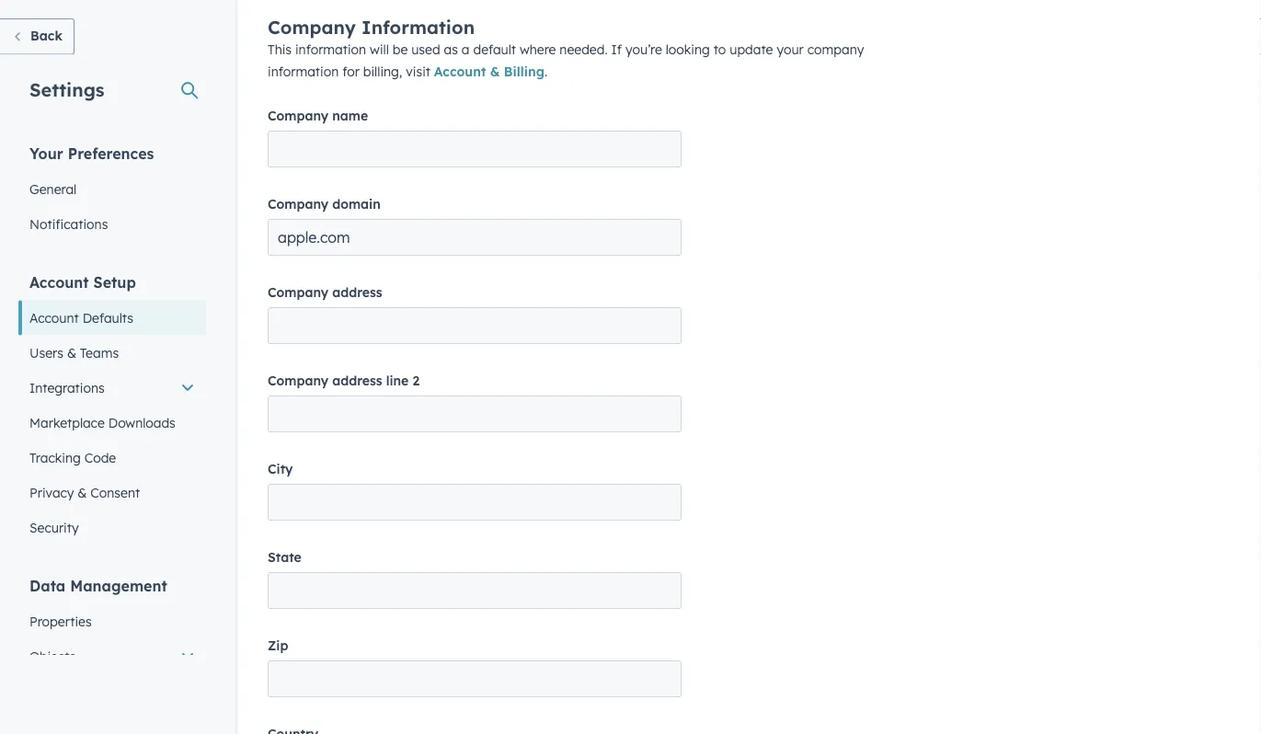 Task type: describe. For each thing, give the bounding box(es) containing it.
domain
[[332, 196, 381, 213]]

2
[[413, 373, 420, 389]]

teams
[[80, 345, 119, 361]]

users & teams
[[29, 345, 119, 361]]

company
[[808, 42, 864, 58]]

notifications link
[[18, 207, 206, 242]]

data management
[[29, 576, 167, 595]]

& for teams
[[67, 345, 76, 361]]

company for company domain
[[268, 196, 329, 213]]

State text field
[[268, 573, 682, 610]]

default
[[473, 42, 516, 58]]

marketplace downloads link
[[18, 405, 206, 440]]

settings
[[29, 78, 104, 101]]

account setup
[[29, 273, 136, 291]]

company address line 2
[[268, 373, 420, 389]]

& for billing
[[490, 64, 500, 80]]

0 vertical spatial information
[[295, 42, 366, 58]]

users & teams link
[[18, 335, 206, 370]]

objects button
[[18, 639, 206, 674]]

.
[[545, 64, 548, 80]]

your
[[29, 144, 63, 162]]

used
[[411, 42, 440, 58]]

billing
[[504, 64, 545, 80]]

code
[[84, 449, 116, 466]]

properties
[[29, 613, 92, 629]]

setup
[[93, 273, 136, 291]]

users
[[29, 345, 63, 361]]

account for account setup
[[29, 273, 89, 291]]

integrations button
[[18, 370, 206, 405]]

city
[[268, 461, 293, 478]]

Company name text field
[[268, 131, 682, 168]]

zip
[[268, 638, 288, 654]]

will
[[370, 42, 389, 58]]

consent
[[90, 484, 140, 501]]

tracking
[[29, 449, 81, 466]]

Company address text field
[[268, 308, 682, 345]]

be
[[393, 42, 408, 58]]

your preferences
[[29, 144, 154, 162]]

privacy & consent link
[[18, 475, 206, 510]]

integrations
[[29, 380, 105, 396]]

this
[[268, 42, 292, 58]]

company information
[[268, 16, 475, 39]]

for
[[342, 64, 360, 80]]

City text field
[[268, 484, 682, 521]]

privacy
[[29, 484, 74, 501]]

notifications
[[29, 216, 108, 232]]

update
[[730, 42, 773, 58]]

management
[[70, 576, 167, 595]]

looking
[[666, 42, 710, 58]]



Task type: locate. For each thing, give the bounding box(es) containing it.
tracking code
[[29, 449, 116, 466]]

general link
[[18, 172, 206, 207]]

&
[[490, 64, 500, 80], [67, 345, 76, 361], [78, 484, 87, 501]]

information
[[295, 42, 366, 58], [268, 64, 339, 80]]

address down domain
[[332, 285, 382, 301]]

privacy & consent
[[29, 484, 140, 501]]

1 vertical spatial address
[[332, 373, 382, 389]]

properties link
[[18, 604, 206, 639]]

Company address line 2 text field
[[268, 396, 682, 433]]

company for company address line 2
[[268, 373, 329, 389]]

company address
[[268, 285, 382, 301]]

information up for
[[295, 42, 366, 58]]

account down a
[[434, 64, 486, 80]]

5 company from the top
[[268, 373, 329, 389]]

& down the default at left top
[[490, 64, 500, 80]]

1 company from the top
[[268, 16, 356, 39]]

company domain
[[268, 196, 381, 213]]

data management element
[[18, 576, 206, 734]]

back link
[[0, 18, 74, 55]]

account & billing link
[[434, 64, 545, 80]]

as
[[444, 42, 458, 58]]

defaults
[[83, 310, 133, 326]]

you're
[[626, 42, 662, 58]]

back
[[30, 28, 62, 44]]

address left line
[[332, 373, 382, 389]]

0 vertical spatial &
[[490, 64, 500, 80]]

needed.
[[560, 42, 608, 58]]

if
[[611, 42, 622, 58]]

1 vertical spatial &
[[67, 345, 76, 361]]

& right "users"
[[67, 345, 76, 361]]

a
[[462, 42, 470, 58]]

Zip text field
[[268, 661, 682, 698]]

2 address from the top
[[332, 373, 382, 389]]

your
[[777, 42, 804, 58]]

& for consent
[[78, 484, 87, 501]]

information down this at top
[[268, 64, 339, 80]]

0 vertical spatial address
[[332, 285, 382, 301]]

where
[[520, 42, 556, 58]]

account up account defaults
[[29, 273, 89, 291]]

account for account & billing .
[[434, 64, 486, 80]]

billing,
[[363, 64, 402, 80]]

account & billing .
[[434, 64, 548, 80]]

address
[[332, 285, 382, 301], [332, 373, 382, 389]]

account up "users"
[[29, 310, 79, 326]]

information
[[362, 16, 475, 39]]

4 company from the top
[[268, 285, 329, 301]]

account for account defaults
[[29, 310, 79, 326]]

2 vertical spatial &
[[78, 484, 87, 501]]

address for company address
[[332, 285, 382, 301]]

tracking code link
[[18, 440, 206, 475]]

security
[[29, 519, 79, 536]]

security link
[[18, 510, 206, 545]]

1 horizontal spatial &
[[78, 484, 87, 501]]

& right privacy
[[78, 484, 87, 501]]

company name
[[268, 108, 368, 124]]

state
[[268, 550, 302, 566]]

general
[[29, 181, 77, 197]]

account
[[434, 64, 486, 80], [29, 273, 89, 291], [29, 310, 79, 326]]

account defaults link
[[18, 300, 206, 335]]

data
[[29, 576, 66, 595]]

account defaults
[[29, 310, 133, 326]]

company for company information
[[268, 16, 356, 39]]

2 horizontal spatial &
[[490, 64, 500, 80]]

0 horizontal spatial &
[[67, 345, 76, 361]]

company
[[268, 16, 356, 39], [268, 108, 329, 124], [268, 196, 329, 213], [268, 285, 329, 301], [268, 373, 329, 389]]

1 address from the top
[[332, 285, 382, 301]]

preferences
[[68, 144, 154, 162]]

name
[[332, 108, 368, 124]]

objects
[[29, 648, 76, 664]]

2 vertical spatial account
[[29, 310, 79, 326]]

visit
[[406, 64, 431, 80]]

3 company from the top
[[268, 196, 329, 213]]

0 vertical spatial account
[[434, 64, 486, 80]]

1 vertical spatial information
[[268, 64, 339, 80]]

1 vertical spatial account
[[29, 273, 89, 291]]

company for company address
[[268, 285, 329, 301]]

this information will be used as a default where needed. if you're looking to update your company information for billing, visit
[[268, 42, 864, 80]]

downloads
[[108, 415, 176, 431]]

marketplace downloads
[[29, 415, 176, 431]]

company for company name
[[268, 108, 329, 124]]

Company domain text field
[[268, 219, 682, 256]]

address for company address line 2
[[332, 373, 382, 389]]

2 company from the top
[[268, 108, 329, 124]]

your preferences element
[[18, 143, 206, 242]]

account setup element
[[18, 272, 206, 545]]

line
[[386, 373, 409, 389]]

to
[[714, 42, 726, 58]]

marketplace
[[29, 415, 105, 431]]



Task type: vqa. For each thing, say whether or not it's contained in the screenshot.
Account Setup element
yes



